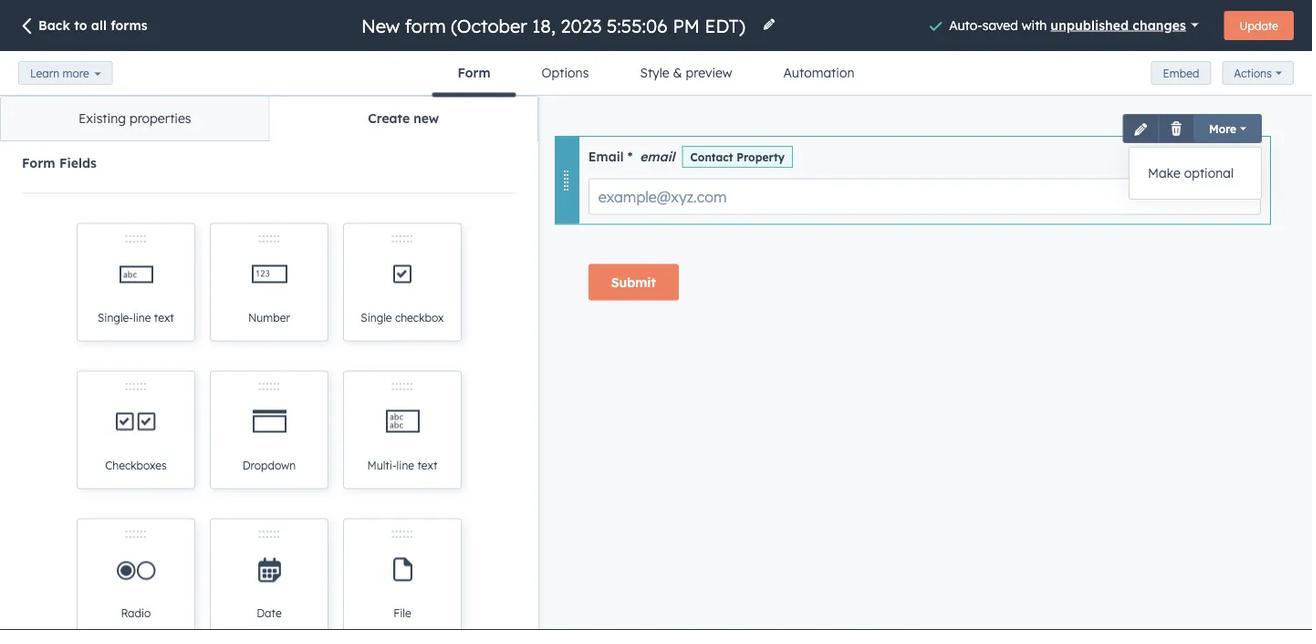 Task type: vqa. For each thing, say whether or not it's contained in the screenshot.
Multi-line text
yes



Task type: describe. For each thing, give the bounding box(es) containing it.
existing properties button
[[1, 97, 269, 141]]

style & preview
[[640, 65, 732, 81]]

actions button
[[1222, 61, 1294, 85]]

existing properties
[[79, 110, 191, 126]]

......        ...... for number
[[258, 221, 280, 246]]

form fields
[[22, 155, 97, 171]]

optional
[[1184, 165, 1234, 181]]

......        ...... for single checkbox
[[391, 221, 414, 246]]

back
[[38, 17, 70, 33]]

actions
[[1234, 66, 1272, 80]]

learn
[[30, 66, 59, 80]]

forms
[[111, 17, 147, 33]]

make optional button
[[1130, 155, 1261, 192]]

with
[[1022, 17, 1047, 33]]

text for multi-line text
[[417, 459, 438, 473]]

changes
[[1133, 17, 1186, 33]]

single
[[361, 311, 392, 325]]

unpublished changes
[[1051, 17, 1186, 33]]

file
[[393, 607, 411, 621]]

update
[[1240, 19, 1279, 32]]

text for single-line text
[[154, 311, 174, 325]]

properties
[[130, 110, 191, 126]]

form for form
[[458, 65, 491, 81]]

single checkbox
[[361, 311, 444, 325]]

more
[[1209, 122, 1237, 136]]

back to all forms link
[[18, 17, 147, 37]]

date
[[257, 607, 282, 621]]

more button
[[1194, 114, 1262, 143]]

page section element
[[0, 0, 1312, 97]]

......        ...... for dropdown
[[258, 369, 280, 394]]

create new
[[368, 110, 439, 126]]

create new button
[[269, 97, 537, 141]]

more button
[[555, 99, 1271, 225]]

new
[[414, 110, 439, 126]]

create
[[368, 110, 410, 126]]

single-line text
[[98, 311, 174, 325]]

automation button
[[758, 51, 880, 95]]

options button
[[516, 51, 615, 95]]

saved
[[983, 17, 1018, 33]]



Task type: locate. For each thing, give the bounding box(es) containing it.
make
[[1148, 165, 1181, 181]]

checkbox
[[395, 311, 444, 325]]

0 horizontal spatial form
[[22, 155, 55, 171]]

single-
[[98, 311, 133, 325]]

text right multi- at the left bottom of the page
[[417, 459, 438, 473]]

&
[[673, 65, 682, 81]]

......        ...... down multi-line text
[[391, 516, 414, 542]]

automation
[[784, 65, 855, 81]]

1 vertical spatial line
[[397, 459, 414, 473]]

None field
[[359, 13, 751, 38]]

......        ...... down dropdown
[[258, 516, 280, 542]]

......        ...... up single checkbox on the left of the page
[[391, 221, 414, 246]]

......        ...... for single-line text
[[125, 221, 147, 246]]

all
[[91, 17, 107, 33]]

0 horizontal spatial line
[[133, 311, 151, 325]]

more
[[62, 66, 89, 80]]

existing
[[79, 110, 126, 126]]

......        ...... for date
[[258, 516, 280, 542]]

......        ...... up single-line text
[[125, 221, 147, 246]]

unpublished
[[1051, 17, 1129, 33]]

1 horizontal spatial form
[[458, 65, 491, 81]]

form inside form 'button'
[[458, 65, 491, 81]]

......        ...... for file
[[391, 516, 414, 542]]

0 vertical spatial text
[[154, 311, 174, 325]]

unpublished changes button
[[1051, 12, 1199, 38]]

form button
[[432, 51, 516, 97]]

preview
[[686, 65, 732, 81]]

......        ...... for checkboxes
[[125, 369, 147, 394]]

more group
[[1123, 99, 1262, 143]]

......        ...... for radio
[[125, 516, 147, 542]]

1 horizontal spatial line
[[397, 459, 414, 473]]

learn more button
[[18, 61, 113, 85]]

form
[[458, 65, 491, 81], [22, 155, 55, 171]]

0 horizontal spatial text
[[154, 311, 174, 325]]

line for multi-
[[397, 459, 414, 473]]

text right single-
[[154, 311, 174, 325]]

back to all forms
[[38, 17, 147, 33]]

1 vertical spatial text
[[417, 459, 438, 473]]

number
[[248, 311, 290, 325]]

learn more
[[30, 66, 89, 80]]

text
[[154, 311, 174, 325], [417, 459, 438, 473]]

line
[[133, 311, 151, 325], [397, 459, 414, 473]]

multi-
[[367, 459, 397, 473]]

style
[[640, 65, 670, 81]]

navigation
[[432, 51, 880, 97], [0, 96, 538, 141]]

auto-
[[949, 17, 983, 33]]

embed button
[[1151, 61, 1211, 85]]

none field inside page section element
[[359, 13, 751, 38]]

......        ...... down checkboxes
[[125, 516, 147, 542]]

form up "create new" button
[[458, 65, 491, 81]]

fields
[[59, 155, 97, 171]]

......        ...... down number
[[258, 369, 280, 394]]

to
[[74, 17, 87, 33]]

line for single-
[[133, 311, 151, 325]]

form left fields
[[22, 155, 55, 171]]

navigation containing form
[[432, 51, 880, 97]]

......        ...... down single checkbox on the left of the page
[[391, 369, 414, 394]]

......
[[125, 221, 147, 241], [258, 221, 280, 241], [391, 221, 414, 241], [125, 226, 147, 246], [258, 226, 280, 246], [391, 226, 414, 246], [125, 369, 147, 389], [258, 369, 280, 389], [391, 369, 414, 389], [125, 374, 147, 394], [258, 374, 280, 394], [391, 374, 414, 394], [125, 516, 147, 537], [258, 516, 280, 537], [391, 516, 414, 537], [125, 521, 147, 542], [258, 521, 280, 542], [391, 521, 414, 542]]

form for form fields
[[22, 155, 55, 171]]

navigation inside page section element
[[432, 51, 880, 97]]

dropdown
[[242, 459, 296, 473]]

update button
[[1224, 11, 1294, 40]]

......        ...... up number
[[258, 221, 280, 246]]

auto-saved with
[[949, 17, 1051, 33]]

multi-line text
[[367, 459, 438, 473]]

1 vertical spatial form
[[22, 155, 55, 171]]

1 horizontal spatial text
[[417, 459, 438, 473]]

......        ......
[[125, 221, 147, 246], [258, 221, 280, 246], [391, 221, 414, 246], [125, 369, 147, 394], [258, 369, 280, 394], [391, 369, 414, 394], [125, 516, 147, 542], [258, 516, 280, 542], [391, 516, 414, 542]]

radio
[[121, 607, 151, 621]]

......        ...... down single-line text
[[125, 369, 147, 394]]

0 vertical spatial form
[[458, 65, 491, 81]]

checkboxes
[[105, 459, 167, 473]]

style & preview button
[[615, 51, 758, 95]]

navigation containing existing properties
[[0, 96, 538, 141]]

make optional
[[1148, 165, 1234, 181]]

0 vertical spatial line
[[133, 311, 151, 325]]

......        ...... for multi-line text
[[391, 369, 414, 394]]

options
[[542, 65, 589, 81]]

embed
[[1163, 66, 1199, 80]]



